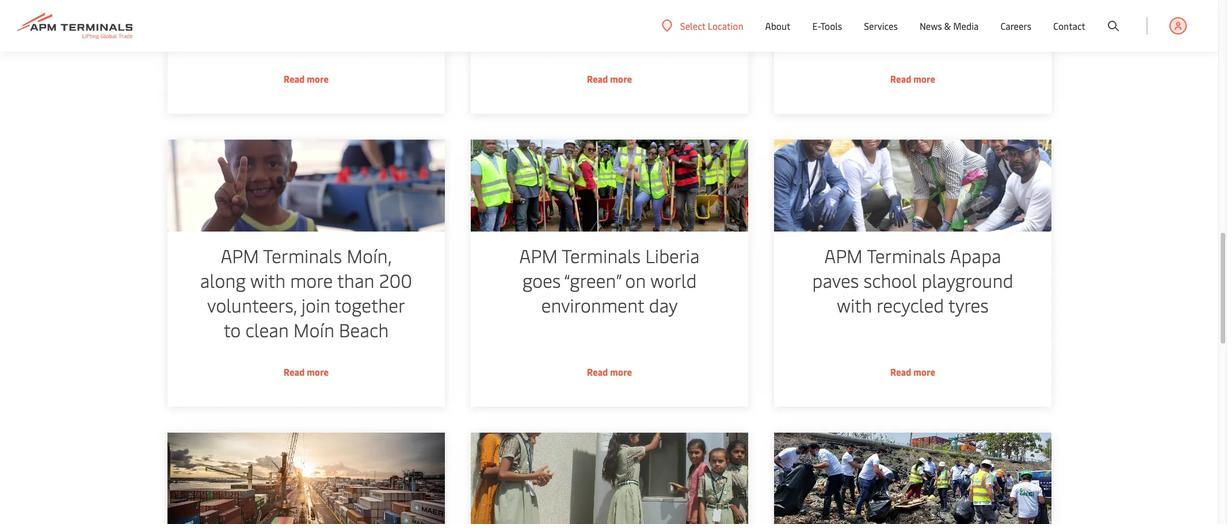 Task type: vqa. For each thing, say whether or not it's contained in the screenshot.
THE WORLD
yes



Task type: locate. For each thing, give the bounding box(es) containing it.
e-tools
[[812, 20, 842, 32]]

with inside apm terminals apapa paves school playground with recycled tyres
[[837, 293, 872, 318]]

terminals inside apm terminals liberia goes "green" on world environment day
[[562, 243, 641, 268]]

0 horizontal spatial apm
[[220, 243, 259, 268]]

&
[[944, 20, 951, 32]]

read more link
[[167, 0, 445, 114], [471, 0, 748, 114], [774, 0, 1051, 114]]

2 horizontal spatial apm
[[824, 243, 862, 268]]

along
[[200, 268, 246, 293]]

2 horizontal spatial read more link
[[774, 0, 1051, 114]]

3 apm from the left
[[824, 243, 862, 268]]

apm
[[220, 243, 259, 268], [519, 243, 557, 268], [824, 243, 862, 268]]

with
[[250, 268, 285, 293], [837, 293, 872, 318]]

go green pipavav image
[[774, 433, 1051, 525]]

apm inside apm terminals moín, along with more than 200 volunteers, join together to clean moín beach
[[220, 243, 259, 268]]

read more
[[283, 73, 328, 85], [587, 73, 632, 85], [890, 73, 935, 85], [283, 366, 328, 379], [587, 366, 632, 379], [890, 366, 935, 379]]

terminals inside apm terminals moín, along with more than 200 volunteers, join together to clean moín beach
[[263, 243, 342, 268]]

apm inside apm terminals liberia goes "green" on world environment day
[[519, 243, 557, 268]]

230613 1 image
[[167, 140, 445, 232]]

apm for paves
[[824, 243, 862, 268]]

location
[[708, 19, 743, 32]]

0 horizontal spatial read more link
[[167, 0, 445, 114]]

e-
[[812, 20, 821, 32]]

careers
[[1001, 20, 1032, 32]]

select location button
[[662, 19, 743, 32]]

0 horizontal spatial with
[[250, 268, 285, 293]]

3 terminals from the left
[[867, 243, 946, 268]]

terminals up environment
[[562, 243, 641, 268]]

more
[[307, 73, 328, 85], [610, 73, 632, 85], [913, 73, 935, 85], [290, 268, 333, 293], [307, 366, 328, 379], [610, 366, 632, 379], [913, 366, 935, 379]]

more inside apm terminals moín, along with more than 200 volunteers, join together to clean moín beach
[[290, 268, 333, 293]]

about
[[765, 20, 791, 32]]

1 horizontal spatial apm
[[519, 243, 557, 268]]

"green"
[[564, 268, 620, 293]]

1 horizontal spatial with
[[837, 293, 872, 318]]

terminals inside apm terminals apapa paves school playground with recycled tyres
[[867, 243, 946, 268]]

apm terminals liberia go green image
[[471, 140, 748, 232]]

select
[[680, 19, 706, 32]]

clean
[[245, 318, 288, 343]]

1 apm from the left
[[220, 243, 259, 268]]

about button
[[765, 0, 791, 52]]

with right along
[[250, 268, 285, 293]]

1 terminals from the left
[[263, 243, 342, 268]]

2 horizontal spatial terminals
[[867, 243, 946, 268]]

with left recycled
[[837, 293, 872, 318]]

join
[[301, 293, 330, 318]]

terminals up recycled
[[867, 243, 946, 268]]

2 terminals from the left
[[562, 243, 641, 268]]

day
[[649, 293, 678, 318]]

apm inside apm terminals apapa paves school playground with recycled tyres
[[824, 243, 862, 268]]

terminals up join
[[263, 243, 342, 268]]

0 horizontal spatial terminals
[[263, 243, 342, 268]]

with inside apm terminals moín, along with more than 200 volunteers, join together to clean moín beach
[[250, 268, 285, 293]]

to
[[223, 318, 241, 343]]

read
[[283, 73, 304, 85], [587, 73, 608, 85], [890, 73, 911, 85], [283, 366, 304, 379], [587, 366, 608, 379], [890, 366, 911, 379]]

1 horizontal spatial terminals
[[562, 243, 641, 268]]

2 apm from the left
[[519, 243, 557, 268]]

1 horizontal spatial read more link
[[471, 0, 748, 114]]

terminals
[[263, 243, 342, 268], [562, 243, 641, 268], [867, 243, 946, 268]]

news & media
[[920, 20, 979, 32]]

200827 apapa scalable 4g wireless network image
[[167, 433, 445, 525]]

terminals for "green"
[[562, 243, 641, 268]]

water points pipavav image
[[471, 433, 748, 525]]



Task type: describe. For each thing, give the bounding box(es) containing it.
services
[[864, 20, 898, 32]]

environment
[[541, 293, 644, 318]]

news & media button
[[920, 0, 979, 52]]

together
[[334, 293, 405, 318]]

contact button
[[1053, 0, 1086, 52]]

playground
[[922, 268, 1013, 293]]

than
[[337, 268, 374, 293]]

tools
[[821, 20, 842, 32]]

recycled
[[876, 293, 944, 318]]

tyres
[[948, 293, 989, 318]]

terminals for with
[[263, 243, 342, 268]]

1 read more link from the left
[[167, 0, 445, 114]]

recycled tyres image
[[774, 140, 1051, 232]]

media
[[953, 20, 979, 32]]

paves
[[812, 268, 859, 293]]

services button
[[864, 0, 898, 52]]

moín
[[293, 318, 334, 343]]

apm terminals moín, along with more than 200 volunteers, join together to clean moín beach
[[200, 243, 412, 343]]

apm for along
[[220, 243, 259, 268]]

apm terminals apapa paves school playground with recycled tyres
[[812, 243, 1013, 318]]

goes
[[522, 268, 561, 293]]

apm for goes
[[519, 243, 557, 268]]

select location
[[680, 19, 743, 32]]

on
[[625, 268, 646, 293]]

news
[[920, 20, 942, 32]]

beach
[[339, 318, 388, 343]]

contact
[[1053, 20, 1086, 32]]

school
[[863, 268, 917, 293]]

world
[[650, 268, 697, 293]]

moín,
[[346, 243, 391, 268]]

careers button
[[1001, 0, 1032, 52]]

apapa
[[950, 243, 1001, 268]]

2 read more link from the left
[[471, 0, 748, 114]]

volunteers,
[[207, 293, 296, 318]]

3 read more link from the left
[[774, 0, 1051, 114]]

e-tools button
[[812, 0, 842, 52]]

200
[[379, 268, 412, 293]]

apm terminals liberia goes "green" on world environment day
[[519, 243, 699, 318]]

liberia
[[645, 243, 699, 268]]

terminals for school
[[867, 243, 946, 268]]



